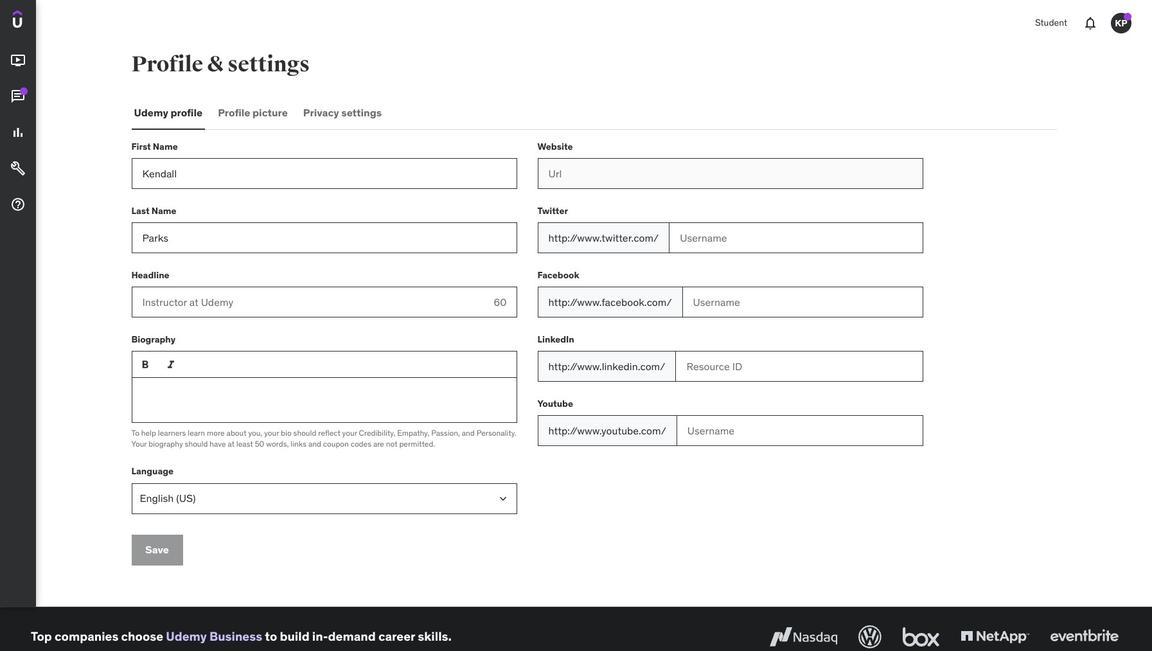 Task type: describe. For each thing, give the bounding box(es) containing it.
kp link
[[1106, 8, 1137, 39]]

profile
[[171, 106, 203, 119]]

companies
[[55, 629, 119, 644]]

learn
[[188, 428, 205, 438]]

student
[[1036, 17, 1068, 28]]

are
[[373, 439, 384, 449]]

Youtube text field
[[677, 415, 923, 446]]

profile picture
[[218, 106, 288, 119]]

http://www.youtube.com/
[[549, 424, 666, 437]]

headline
[[131, 269, 169, 281]]

Twitter text field
[[669, 222, 923, 253]]

60
[[494, 296, 507, 308]]

credibility,
[[359, 428, 396, 438]]

settings inside button
[[341, 106, 382, 119]]

least
[[236, 439, 253, 449]]

udemy profile
[[134, 106, 203, 119]]

to help learners learn more about you, your bio should reflect your credibility, empathy, passion, and personality. your biography should have at least 50 words, links and coupon codes are not permitted.
[[131, 428, 517, 449]]

udemy inside button
[[134, 106, 168, 119]]

at
[[228, 439, 235, 449]]

privacy settings button
[[301, 98, 384, 129]]

1 vertical spatial udemy
[[166, 629, 207, 644]]

save
[[145, 543, 169, 556]]

1 horizontal spatial and
[[462, 428, 475, 438]]

Facebook text field
[[682, 287, 923, 318]]

50
[[255, 439, 264, 449]]

picture
[[253, 106, 288, 119]]

1 your from the left
[[264, 428, 279, 438]]

0 vertical spatial settings
[[228, 51, 310, 78]]

permitted.
[[399, 439, 435, 449]]

volkswagen image
[[856, 623, 884, 651]]

twitter
[[538, 205, 568, 216]]

notifications image
[[1083, 15, 1099, 31]]

last name
[[131, 205, 176, 216]]

nasdaq image
[[767, 623, 841, 651]]

biography
[[149, 439, 183, 449]]

student link
[[1028, 8, 1075, 39]]

3 medium image from the top
[[10, 161, 26, 176]]

not
[[386, 439, 398, 449]]

more
[[207, 428, 225, 438]]

box image
[[900, 623, 943, 651]]

name for first name
[[153, 141, 178, 152]]

empathy,
[[397, 428, 430, 438]]

netapp image
[[958, 623, 1032, 651]]

first
[[131, 141, 151, 152]]

build
[[280, 629, 310, 644]]

Headline text field
[[131, 287, 484, 318]]

in-
[[312, 629, 328, 644]]

LinkedIn text field
[[676, 351, 923, 382]]

to
[[131, 428, 139, 438]]

your
[[131, 439, 147, 449]]

demand
[[328, 629, 376, 644]]



Task type: locate. For each thing, give the bounding box(es) containing it.
name for last name
[[152, 205, 176, 216]]

0 vertical spatial should
[[293, 428, 316, 438]]

1 vertical spatial name
[[152, 205, 176, 216]]

0 vertical spatial profile
[[131, 51, 203, 78]]

choose
[[121, 629, 163, 644]]

last
[[131, 205, 150, 216]]

1 horizontal spatial profile
[[218, 106, 250, 119]]

profile
[[131, 51, 203, 78], [218, 106, 250, 119]]

privacy settings
[[303, 106, 382, 119]]

&
[[207, 51, 224, 78]]

1 horizontal spatial your
[[342, 428, 357, 438]]

reflect
[[318, 428, 341, 438]]

1 horizontal spatial settings
[[341, 106, 382, 119]]

1 vertical spatial settings
[[341, 106, 382, 119]]

0 horizontal spatial should
[[185, 439, 208, 449]]

bold image
[[139, 358, 151, 371]]

privacy
[[303, 106, 339, 119]]

0 horizontal spatial your
[[264, 428, 279, 438]]

0 horizontal spatial and
[[309, 439, 321, 449]]

website
[[538, 141, 573, 152]]

eventbrite image
[[1048, 623, 1122, 651]]

settings up 'picture'
[[228, 51, 310, 78]]

save button
[[131, 535, 183, 565]]

udemy business link
[[166, 629, 262, 644]]

bio
[[281, 428, 292, 438]]

http://www.facebook.com/
[[549, 296, 672, 308]]

0 vertical spatial udemy
[[134, 106, 168, 119]]

skills.
[[418, 629, 452, 644]]

0 vertical spatial name
[[153, 141, 178, 152]]

should up links
[[293, 428, 316, 438]]

help
[[141, 428, 156, 438]]

youtube
[[538, 398, 573, 409]]

Website text field
[[538, 158, 923, 189]]

2 your from the left
[[342, 428, 357, 438]]

0 horizontal spatial profile
[[131, 51, 203, 78]]

udemy image
[[13, 10, 71, 32]]

settings
[[228, 51, 310, 78], [341, 106, 382, 119]]

biography
[[131, 333, 176, 345]]

and
[[462, 428, 475, 438], [309, 439, 321, 449]]

udemy
[[134, 106, 168, 119], [166, 629, 207, 644]]

1 medium image from the top
[[10, 53, 26, 68]]

1 horizontal spatial should
[[293, 428, 316, 438]]

None text field
[[131, 378, 517, 423]]

4 medium image from the top
[[10, 197, 26, 212]]

profile left &
[[131, 51, 203, 78]]

language
[[131, 465, 174, 477]]

should down learn
[[185, 439, 208, 449]]

udemy up first name
[[134, 106, 168, 119]]

profile & settings
[[131, 51, 310, 78]]

and right 'passion,'
[[462, 428, 475, 438]]

to
[[265, 629, 277, 644]]

about
[[227, 428, 247, 438]]

udemy profile button
[[131, 98, 205, 129]]

kp
[[1115, 17, 1128, 29]]

codes
[[351, 439, 372, 449]]

2 medium image from the top
[[10, 89, 26, 104]]

your
[[264, 428, 279, 438], [342, 428, 357, 438]]

profile for profile & settings
[[131, 51, 203, 78]]

facebook
[[538, 269, 580, 281]]

personality.
[[477, 428, 517, 438]]

passion,
[[431, 428, 460, 438]]

you,
[[248, 428, 262, 438]]

profile picture button
[[215, 98, 290, 129]]

top companies choose udemy business to build in-demand career skills.
[[31, 629, 452, 644]]

linkedin
[[538, 333, 574, 345]]

learners
[[158, 428, 186, 438]]

1 vertical spatial profile
[[218, 106, 250, 119]]

http://www.linkedin.com/
[[549, 360, 666, 373]]

profile left 'picture'
[[218, 106, 250, 119]]

career
[[379, 629, 415, 644]]

name right last
[[152, 205, 176, 216]]

business
[[209, 629, 262, 644]]

1 vertical spatial and
[[309, 439, 321, 449]]

and right links
[[309, 439, 321, 449]]

coupon
[[323, 439, 349, 449]]

udemy right choose
[[166, 629, 207, 644]]

profile inside profile picture button
[[218, 106, 250, 119]]

top
[[31, 629, 52, 644]]

first name
[[131, 141, 178, 152]]

Last Name text field
[[131, 222, 517, 253]]

links
[[291, 439, 307, 449]]

First Name text field
[[131, 158, 517, 189]]

1 vertical spatial should
[[185, 439, 208, 449]]

have
[[210, 439, 226, 449]]

your up codes
[[342, 428, 357, 438]]

medium image
[[10, 53, 26, 68], [10, 89, 26, 104], [10, 161, 26, 176], [10, 197, 26, 212]]

medium image
[[10, 125, 26, 140]]

italic image
[[164, 358, 177, 371]]

http://www.twitter.com/
[[549, 231, 659, 244]]

you have alerts image
[[1124, 13, 1132, 21]]

profile for profile picture
[[218, 106, 250, 119]]

name right first
[[153, 141, 178, 152]]

settings right the privacy
[[341, 106, 382, 119]]

0 vertical spatial and
[[462, 428, 475, 438]]

name
[[153, 141, 178, 152], [152, 205, 176, 216]]

words,
[[266, 439, 289, 449]]

should
[[293, 428, 316, 438], [185, 439, 208, 449]]

your up 'words,'
[[264, 428, 279, 438]]

0 horizontal spatial settings
[[228, 51, 310, 78]]



Task type: vqa. For each thing, say whether or not it's contained in the screenshot.
2nd Development from the right
no



